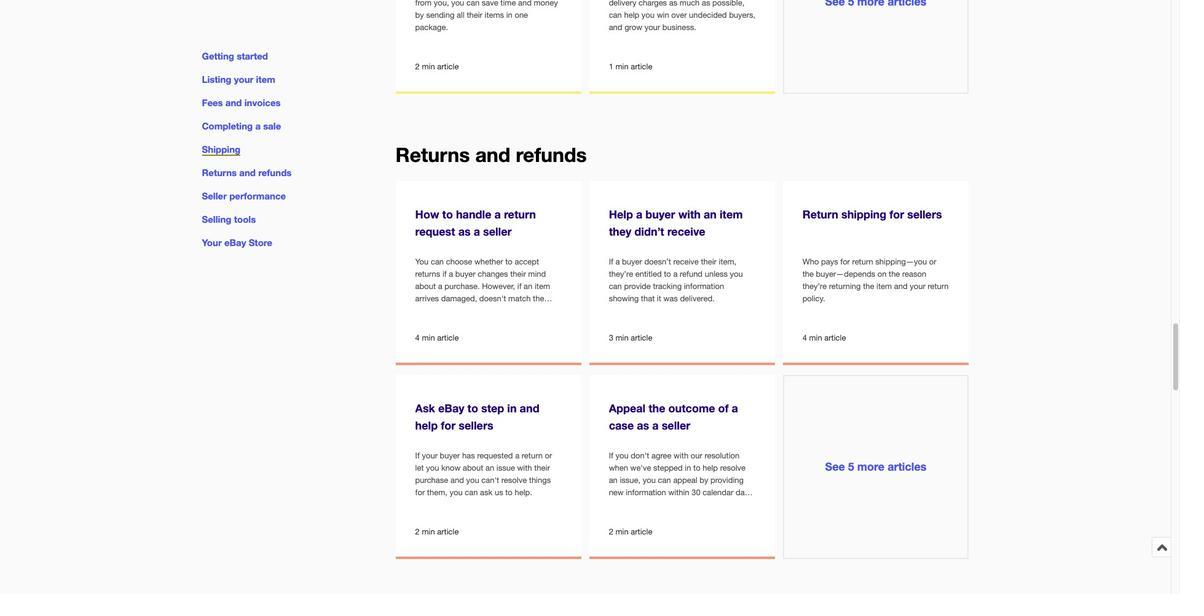 Task type: describe. For each thing, give the bounding box(es) containing it.
a right handle
[[495, 207, 501, 221]]

or inside the "if your buyer has requested a return or let you know about an issue with their purchase and you can't resolve things for them, you can ask us to help."
[[545, 452, 552, 461]]

with inside help a buyer with an item they didn't receive
[[678, 207, 701, 221]]

entitled
[[635, 270, 662, 279]]

selling tools link
[[202, 214, 256, 225]]

a up tracking
[[673, 270, 678, 279]]

your ebay store link
[[202, 237, 272, 249]]

a inside help a buyer with an item they didn't receive
[[636, 207, 642, 221]]

shipping
[[202, 144, 240, 155]]

the right match
[[533, 294, 544, 303]]

information inside if you don't agree with our resolution when we've stepped in to help resolve an issue, you can appeal by providing new information within 30 calendar days of the case being closed.
[[626, 488, 666, 498]]

and inside the "if your buyer has requested a return or let you know about an issue with their purchase and you can't resolve things for them, you can ask us to help."
[[450, 476, 464, 485]]

purchase.
[[445, 282, 480, 291]]

help inside if you don't agree with our resolution when we've stepped in to help resolve an issue, you can appeal by providing new information within 30 calendar days of the case being closed.
[[703, 464, 718, 473]]

ebay for store
[[224, 237, 246, 249]]

case inside appeal the outcome of a case as a seller
[[609, 419, 634, 432]]

providing
[[711, 476, 744, 485]]

issue
[[496, 464, 515, 473]]

agree
[[651, 452, 671, 461]]

see 5 more articles
[[825, 460, 926, 474]]

2 vertical spatial if
[[492, 307, 496, 316]]

item, inside the you can choose whether to accept returns if a buyer changes their mind about a purchase. however, if an item arrives damaged, doesn't match the listing description, or if the buyer receives the wrong item, you'll generally need to accept the return.
[[485, 319, 502, 328]]

about inside the you can choose whether to accept returns if a buyer changes their mind about a purchase. however, if an item arrives damaged, doesn't match the listing description, or if the buyer receives the wrong item, you'll generally need to accept the return.
[[415, 282, 436, 291]]

for inside the "if your buyer has requested a return or let you know about an issue with their purchase and you can't resolve things for them, you can ask us to help."
[[415, 488, 425, 498]]

you'll
[[505, 319, 523, 328]]

you left can't
[[466, 476, 479, 485]]

on
[[877, 270, 887, 279]]

invoices
[[244, 97, 281, 108]]

your for if your buyer has requested a return or let you know about an issue with their purchase and you can't resolve things for them, you can ask us to help.
[[422, 452, 438, 461]]

who pays for return shipping—you or the buyer—depends on the reason they're returning the item and your return policy.
[[802, 257, 949, 303]]

help a buyer with an item they didn't receive
[[609, 207, 743, 238]]

seller performance link
[[202, 191, 286, 202]]

seller
[[202, 191, 227, 202]]

selling
[[202, 214, 231, 225]]

30
[[692, 488, 700, 498]]

1
[[609, 62, 613, 71]]

case inside if you don't agree with our resolution when we've stepped in to help resolve an issue, you can appeal by providing new information within 30 calendar days of the case being closed.
[[631, 501, 648, 510]]

if your buyer has requested a return or let you know about an issue with their purchase and you can't resolve things for them, you can ask us to help.
[[415, 452, 552, 498]]

article for how to handle a return request as a seller
[[437, 333, 459, 343]]

being
[[651, 501, 670, 510]]

an inside help a buyer with an item they didn't receive
[[704, 207, 717, 221]]

shipping link
[[202, 144, 240, 156]]

to right whether
[[505, 257, 512, 267]]

help.
[[515, 488, 532, 498]]

4 min article for return shipping for sellers
[[802, 333, 846, 343]]

changes
[[478, 270, 508, 279]]

mind
[[528, 270, 546, 279]]

return inside how to handle a return request as a seller
[[504, 207, 536, 221]]

0 vertical spatial if
[[442, 270, 447, 279]]

they
[[609, 225, 631, 238]]

tools
[[234, 214, 256, 225]]

damaged,
[[441, 294, 477, 303]]

if a buyer doesn't receive their item, they're entitled to a refund unless you can provide tracking information showing that it was delivered.
[[609, 257, 743, 303]]

they're inside if a buyer doesn't receive their item, they're entitled to a refund unless you can provide tracking information showing that it was delivered.
[[609, 270, 633, 279]]

2 for appeal the outcome of a case as a seller
[[609, 528, 613, 537]]

listing
[[415, 307, 436, 316]]

to inside if you don't agree with our resolution when we've stepped in to help resolve an issue, you can appeal by providing new information within 30 calendar days of the case being closed.
[[693, 464, 700, 473]]

a down handle
[[474, 225, 480, 238]]

step
[[481, 402, 504, 415]]

receive inside if a buyer doesn't receive their item, they're entitled to a refund unless you can provide tracking information showing that it was delivered.
[[673, 257, 699, 267]]

you right them,
[[450, 488, 463, 498]]

appeal
[[673, 476, 697, 485]]

in inside ask ebay to step in and help for sellers
[[507, 402, 517, 415]]

0 vertical spatial returns
[[396, 143, 470, 166]]

we've
[[630, 464, 651, 473]]

generally
[[526, 319, 558, 328]]

closed.
[[673, 501, 699, 510]]

ask
[[480, 488, 493, 498]]

5
[[848, 460, 854, 474]]

whether
[[474, 257, 503, 267]]

min for ask ebay to step in and help for sellers
[[422, 528, 435, 537]]

you inside if a buyer doesn't receive their item, they're entitled to a refund unless you can provide tracking information showing that it was delivered.
[[730, 270, 743, 279]]

can inside if you don't agree with our resolution when we've stepped in to help resolve an issue, you can appeal by providing new information within 30 calendar days of the case being closed.
[[658, 476, 671, 485]]

the right returning
[[863, 282, 874, 291]]

help
[[609, 207, 633, 221]]

0 horizontal spatial refunds
[[258, 167, 292, 178]]

seller performance
[[202, 191, 286, 202]]

sale
[[263, 121, 281, 132]]

return inside the "if your buyer has requested a return or let you know about an issue with their purchase and you can't resolve things for them, you can ask us to help."
[[522, 452, 543, 461]]

you
[[415, 257, 429, 267]]

return
[[802, 207, 838, 221]]

ebay for to
[[438, 402, 464, 415]]

1 horizontal spatial accept
[[515, 257, 539, 267]]

a left sale at left top
[[255, 121, 261, 132]]

2 min article for ask ebay to step in and help for sellers
[[415, 528, 459, 537]]

store
[[249, 237, 272, 249]]

receive inside help a buyer with an item they didn't receive
[[667, 225, 705, 238]]

3 min article
[[609, 333, 652, 343]]

to inside ask ebay to step in and help for sellers
[[467, 402, 478, 415]]

as for case
[[637, 419, 649, 432]]

about inside the "if your buyer has requested a return or let you know about an issue with their purchase and you can't resolve things for them, you can ask us to help."
[[463, 464, 483, 473]]

didn't
[[634, 225, 664, 238]]

a down they
[[616, 257, 620, 267]]

a down choose
[[449, 270, 453, 279]]

return shipping for sellers
[[802, 207, 942, 221]]

ask ebay to step in and help for sellers
[[415, 402, 539, 432]]

new
[[609, 488, 624, 498]]

by
[[700, 476, 708, 485]]

buyer up purchase.
[[455, 270, 475, 279]]

you can choose whether to accept returns if a buyer changes their mind about a purchase. however, if an item arrives damaged, doesn't match the listing description, or if the buyer receives the wrong item, you'll generally need to accept the return.
[[415, 257, 558, 340]]

to inside the "if your buyer has requested a return or let you know about an issue with their purchase and you can't resolve things for them, you can ask us to help."
[[505, 488, 512, 498]]

article for appeal the outcome of a case as a seller
[[631, 528, 652, 537]]

the inside appeal the outcome of a case as a seller
[[649, 402, 665, 415]]

outcome
[[668, 402, 715, 415]]

the down who at the right top
[[802, 270, 814, 279]]

know
[[441, 464, 461, 473]]

issue,
[[620, 476, 641, 485]]

fees
[[202, 97, 223, 108]]

fees and invoices
[[202, 97, 281, 108]]

4 for return shipping for sellers
[[802, 333, 807, 343]]

item inside help a buyer with an item they didn't receive
[[720, 207, 743, 221]]

to right need at the bottom of the page
[[435, 331, 442, 340]]

how
[[415, 207, 439, 221]]

the right on
[[889, 270, 900, 279]]

policy.
[[802, 294, 825, 303]]

returning
[[829, 282, 861, 291]]

can inside if a buyer doesn't receive their item, they're entitled to a refund unless you can provide tracking information showing that it was delivered.
[[609, 282, 622, 291]]

article for help a buyer with an item they didn't receive
[[631, 333, 652, 343]]

resolution
[[705, 452, 740, 461]]

let
[[415, 464, 424, 473]]

our
[[691, 452, 702, 461]]

sellers inside ask ebay to step in and help for sellers
[[459, 419, 493, 432]]

2 min article link
[[396, 0, 582, 91]]

item inside the you can choose whether to accept returns if a buyer changes their mind about a purchase. however, if an item arrives damaged, doesn't match the listing description, or if the buyer receives the wrong item, you'll generally need to accept the return.
[[535, 282, 550, 291]]

getting
[[202, 50, 234, 61]]

reason
[[902, 270, 926, 279]]

their inside if a buyer doesn't receive their item, they're entitled to a refund unless you can provide tracking information showing that it was delivered.
[[701, 257, 717, 267]]

or inside the you can choose whether to accept returns if a buyer changes their mind about a purchase. however, if an item arrives damaged, doesn't match the listing description, or if the buyer receives the wrong item, you'll generally need to accept the return.
[[483, 307, 490, 316]]

getting started link
[[202, 50, 268, 61]]



Task type: locate. For each thing, give the bounding box(es) containing it.
need
[[415, 331, 433, 340]]

appeal the outcome of a case as a seller
[[609, 402, 738, 432]]

1 vertical spatial or
[[483, 307, 490, 316]]

seller down the outcome
[[662, 419, 690, 432]]

appeal
[[609, 402, 646, 415]]

to inside if a buyer doesn't receive their item, they're entitled to a refund unless you can provide tracking information showing that it was delivered.
[[664, 270, 671, 279]]

the right appeal
[[649, 402, 665, 415]]

0 vertical spatial returns and refunds
[[396, 143, 587, 166]]

1 horizontal spatial as
[[637, 419, 649, 432]]

0 horizontal spatial resolve
[[501, 476, 527, 485]]

ebay right your
[[224, 237, 246, 249]]

has
[[462, 452, 475, 461]]

of right the outcome
[[718, 402, 729, 415]]

1 vertical spatial receive
[[673, 257, 699, 267]]

0 vertical spatial seller
[[483, 225, 512, 238]]

you down we've
[[643, 476, 656, 485]]

an inside if you don't agree with our resolution when we've stepped in to help resolve an issue, you can appeal by providing new information within 30 calendar days of the case being closed.
[[609, 476, 618, 485]]

fees and invoices link
[[202, 97, 281, 108]]

with inside the "if your buyer has requested a return or let you know about an issue with their purchase and you can't resolve things for them, you can ask us to help."
[[517, 464, 532, 473]]

1 vertical spatial their
[[510, 270, 526, 279]]

2
[[415, 62, 420, 71], [415, 528, 420, 537], [609, 528, 613, 537]]

your
[[234, 74, 253, 85], [910, 282, 925, 291], [422, 452, 438, 461]]

completing a sale link
[[202, 121, 281, 132]]

as down appeal
[[637, 419, 649, 432]]

match
[[508, 294, 531, 303]]

for down the purchase
[[415, 488, 425, 498]]

buyer for doesn't
[[622, 257, 642, 267]]

returns up how at top
[[396, 143, 470, 166]]

their
[[701, 257, 717, 267], [510, 270, 526, 279], [534, 464, 550, 473]]

1 vertical spatial your
[[910, 282, 925, 291]]

your inside the "if your buyer has requested a return or let you know about an issue with their purchase and you can't resolve things for them, you can ask us to help."
[[422, 452, 438, 461]]

receive up refund
[[673, 257, 699, 267]]

for up buyer—depends on the right
[[840, 257, 850, 267]]

you right unless
[[730, 270, 743, 279]]

how to handle a return request as a seller
[[415, 207, 536, 238]]

1 vertical spatial returns and refunds
[[202, 167, 292, 178]]

requested
[[477, 452, 513, 461]]

if right 'returns'
[[442, 270, 447, 279]]

1 horizontal spatial in
[[685, 464, 691, 473]]

buyer up know
[[440, 452, 460, 461]]

completing
[[202, 121, 253, 132]]

a right requested
[[515, 452, 519, 461]]

1 horizontal spatial returns and refunds
[[396, 143, 587, 166]]

about down the has
[[463, 464, 483, 473]]

your up fees and invoices
[[234, 74, 253, 85]]

your for listing your item
[[234, 74, 253, 85]]

if
[[609, 257, 613, 267], [415, 452, 420, 461], [609, 452, 613, 461]]

a up agree
[[652, 419, 659, 432]]

seller for outcome
[[662, 419, 690, 432]]

if up when
[[609, 452, 613, 461]]

a down 'returns'
[[438, 282, 442, 291]]

0 horizontal spatial help
[[415, 419, 438, 432]]

1 min article
[[609, 62, 652, 71]]

to right how at top
[[442, 207, 453, 221]]

in right the "step"
[[507, 402, 517, 415]]

help inside ask ebay to step in and help for sellers
[[415, 419, 438, 432]]

or up things
[[545, 452, 552, 461]]

1 vertical spatial case
[[631, 501, 648, 510]]

1 vertical spatial if
[[517, 282, 521, 291]]

help
[[415, 419, 438, 432], [703, 464, 718, 473]]

and
[[225, 97, 242, 108], [475, 143, 510, 166], [239, 167, 256, 178], [894, 282, 908, 291], [520, 402, 539, 415], [450, 476, 464, 485]]

case down appeal
[[609, 419, 634, 432]]

0 horizontal spatial your
[[234, 74, 253, 85]]

completing a sale
[[202, 121, 281, 132]]

1 vertical spatial about
[[463, 464, 483, 473]]

case left "being"
[[631, 501, 648, 510]]

0 horizontal spatial returns
[[202, 167, 237, 178]]

buyer inside the "if your buyer has requested a return or let you know about an issue with their purchase and you can't resolve things for them, you can ask us to help."
[[440, 452, 460, 461]]

1 vertical spatial sellers
[[459, 419, 493, 432]]

1 vertical spatial refunds
[[258, 167, 292, 178]]

the down wrong
[[471, 331, 482, 340]]

they're up policy.
[[802, 282, 827, 291]]

0 vertical spatial their
[[701, 257, 717, 267]]

handle
[[456, 207, 491, 221]]

2 horizontal spatial your
[[910, 282, 925, 291]]

ebay right "ask" on the left bottom
[[438, 402, 464, 415]]

about up 'arrives'
[[415, 282, 436, 291]]

ask
[[415, 402, 435, 415]]

0 horizontal spatial sellers
[[459, 419, 493, 432]]

item, inside if a buyer doesn't receive their item, they're entitled to a refund unless you can provide tracking information showing that it was delivered.
[[719, 257, 736, 267]]

sellers up shipping—you
[[907, 207, 942, 221]]

1 vertical spatial in
[[685, 464, 691, 473]]

seller inside appeal the outcome of a case as a seller
[[662, 419, 690, 432]]

0 vertical spatial in
[[507, 402, 517, 415]]

1 vertical spatial returns
[[202, 167, 237, 178]]

selling tools
[[202, 214, 256, 225]]

0 horizontal spatial ebay
[[224, 237, 246, 249]]

the up you'll at the left bottom of page
[[498, 307, 510, 316]]

a
[[255, 121, 261, 132], [495, 207, 501, 221], [636, 207, 642, 221], [474, 225, 480, 238], [616, 257, 620, 267], [449, 270, 453, 279], [673, 270, 678, 279], [438, 282, 442, 291], [732, 402, 738, 415], [652, 419, 659, 432], [515, 452, 519, 461]]

resolve inside the "if your buyer has requested a return or let you know about an issue with their purchase and you can't resolve things for them, you can ask us to help."
[[501, 476, 527, 485]]

1 horizontal spatial 4
[[802, 333, 807, 343]]

2 vertical spatial their
[[534, 464, 550, 473]]

a right the outcome
[[732, 402, 738, 415]]

listing your item
[[202, 74, 275, 85]]

buyer down match
[[512, 307, 532, 316]]

returns
[[415, 270, 440, 279]]

0 horizontal spatial returns and refunds
[[202, 167, 292, 178]]

their inside the "if your buyer has requested a return or let you know about an issue with their purchase and you can't resolve things for them, you can ask us to help."
[[534, 464, 550, 473]]

0 vertical spatial with
[[678, 207, 701, 221]]

listing your item link
[[202, 74, 275, 85]]

0 vertical spatial receive
[[667, 225, 705, 238]]

4 down policy.
[[802, 333, 807, 343]]

0 vertical spatial resolve
[[720, 464, 746, 473]]

ebay
[[224, 237, 246, 249], [438, 402, 464, 415]]

they're inside who pays for return shipping—you or the buyer—depends on the reason they're returning the item and your return policy.
[[802, 282, 827, 291]]

help up by
[[703, 464, 718, 473]]

min for help a buyer with an item they didn't receive
[[616, 333, 629, 343]]

1 horizontal spatial help
[[703, 464, 718, 473]]

information up "being"
[[626, 488, 666, 498]]

buyer inside if a buyer doesn't receive their item, they're entitled to a refund unless you can provide tracking information showing that it was delivered.
[[622, 257, 642, 267]]

1 horizontal spatial they're
[[802, 282, 827, 291]]

can inside the you can choose whether to accept returns if a buyer changes their mind about a purchase. however, if an item arrives damaged, doesn't match the listing description, or if the buyer receives the wrong item, you'll generally need to accept the return.
[[431, 257, 444, 267]]

1 horizontal spatial information
[[684, 282, 724, 291]]

1 vertical spatial they're
[[802, 282, 827, 291]]

shipping—you
[[875, 257, 927, 267]]

when
[[609, 464, 628, 473]]

your up let
[[422, 452, 438, 461]]

1 horizontal spatial ebay
[[438, 402, 464, 415]]

0 horizontal spatial if
[[442, 270, 447, 279]]

1 horizontal spatial returns
[[396, 143, 470, 166]]

0 horizontal spatial as
[[458, 225, 471, 238]]

refund
[[680, 270, 703, 279]]

1 horizontal spatial of
[[718, 402, 729, 415]]

in
[[507, 402, 517, 415], [685, 464, 691, 473]]

for inside who pays for return shipping—you or the buyer—depends on the reason they're returning the item and your return policy.
[[840, 257, 850, 267]]

can down 'stepped' in the bottom right of the page
[[658, 476, 671, 485]]

accept up mind
[[515, 257, 539, 267]]

0 horizontal spatial seller
[[483, 225, 512, 238]]

0 vertical spatial of
[[718, 402, 729, 415]]

buyer for has
[[440, 452, 460, 461]]

the down description,
[[447, 319, 458, 328]]

2 4 min article from the left
[[802, 333, 846, 343]]

and inside who pays for return shipping—you or the buyer—depends on the reason they're returning the item and your return policy.
[[894, 282, 908, 291]]

you up the purchase
[[426, 464, 439, 473]]

1 horizontal spatial or
[[545, 452, 552, 461]]

0 vertical spatial help
[[415, 419, 438, 432]]

resolve up providing
[[720, 464, 746, 473]]

their up things
[[534, 464, 550, 473]]

who
[[802, 257, 819, 267]]

1 vertical spatial help
[[703, 464, 718, 473]]

your
[[202, 237, 222, 249]]

returns down shipping 'link'
[[202, 167, 237, 178]]

seller down handle
[[483, 225, 512, 238]]

0 horizontal spatial 4
[[415, 333, 420, 343]]

0 vertical spatial sellers
[[907, 207, 942, 221]]

that
[[641, 294, 655, 303]]

to down our
[[693, 464, 700, 473]]

within
[[668, 488, 689, 498]]

item, up unless
[[719, 257, 736, 267]]

1 vertical spatial accept
[[445, 331, 469, 340]]

tracking
[[653, 282, 682, 291]]

2 vertical spatial or
[[545, 452, 552, 461]]

4 down receives
[[415, 333, 420, 343]]

0 vertical spatial item,
[[719, 257, 736, 267]]

more
[[857, 460, 885, 474]]

returns and refunds
[[396, 143, 587, 166], [202, 167, 292, 178]]

item
[[256, 74, 275, 85], [720, 207, 743, 221], [535, 282, 550, 291], [876, 282, 892, 291]]

for up know
[[441, 419, 456, 432]]

choose
[[446, 257, 472, 267]]

an inside the "if your buyer has requested a return or let you know about an issue with their purchase and you can't resolve things for them, you can ask us to help."
[[486, 464, 494, 473]]

an up unless
[[704, 207, 717, 221]]

the down new
[[618, 501, 629, 510]]

us
[[495, 488, 503, 498]]

in up appeal
[[685, 464, 691, 473]]

1 horizontal spatial sellers
[[907, 207, 942, 221]]

if for appeal the outcome of a case as a seller
[[609, 452, 613, 461]]

4
[[415, 333, 420, 343], [802, 333, 807, 343]]

if for ask ebay to step in and help for sellers
[[415, 452, 420, 461]]

buyer for with
[[646, 207, 675, 221]]

min for how to handle a return request as a seller
[[422, 333, 435, 343]]

information inside if a buyer doesn't receive their item, they're entitled to a refund unless you can provide tracking information showing that it was delivered.
[[684, 282, 724, 291]]

1 horizontal spatial resolve
[[720, 464, 746, 473]]

article for ask ebay to step in and help for sellers
[[437, 528, 459, 537]]

receive
[[667, 225, 705, 238], [673, 257, 699, 267]]

4 min article for how to handle a return request as a seller
[[415, 333, 459, 343]]

a right the help
[[636, 207, 642, 221]]

1 vertical spatial with
[[674, 452, 688, 461]]

return
[[504, 207, 536, 221], [852, 257, 873, 267], [928, 282, 949, 291], [522, 452, 543, 461]]

1 horizontal spatial your
[[422, 452, 438, 461]]

0 vertical spatial or
[[929, 257, 936, 267]]

an inside the you can choose whether to accept returns if a buyer changes their mind about a purchase. however, if an item arrives damaged, doesn't match the listing description, or if the buyer receives the wrong item, you'll generally need to accept the return.
[[524, 282, 532, 291]]

1 vertical spatial of
[[609, 501, 616, 510]]

if up match
[[517, 282, 521, 291]]

arrives
[[415, 294, 439, 303]]

with right issue
[[517, 464, 532, 473]]

2 vertical spatial with
[[517, 464, 532, 473]]

2 horizontal spatial their
[[701, 257, 717, 267]]

a inside the "if your buyer has requested a return or let you know about an issue with their purchase and you can't resolve things for them, you can ask us to help."
[[515, 452, 519, 461]]

help down "ask" on the left bottom
[[415, 419, 438, 432]]

min for appeal the outcome of a case as a seller
[[616, 528, 629, 537]]

1 horizontal spatial about
[[463, 464, 483, 473]]

buyer
[[646, 207, 675, 221], [622, 257, 642, 267], [455, 270, 475, 279], [512, 307, 532, 316], [440, 452, 460, 461]]

with up refund
[[678, 207, 701, 221]]

1 vertical spatial resolve
[[501, 476, 527, 485]]

0 vertical spatial your
[[234, 74, 253, 85]]

0 horizontal spatial 4 min article
[[415, 333, 459, 343]]

if inside if you don't agree with our resolution when we've stepped in to help resolve an issue, you can appeal by providing new information within 30 calendar days of the case being closed.
[[609, 452, 613, 461]]

0 horizontal spatial they're
[[609, 270, 633, 279]]

their left mind
[[510, 270, 526, 279]]

you
[[730, 270, 743, 279], [616, 452, 629, 461], [426, 464, 439, 473], [466, 476, 479, 485], [643, 476, 656, 485], [450, 488, 463, 498]]

to right us
[[505, 488, 512, 498]]

1 horizontal spatial refunds
[[516, 143, 587, 166]]

2 4 from the left
[[802, 333, 807, 343]]

provide
[[624, 282, 651, 291]]

if for help a buyer with an item they didn't receive
[[609, 257, 613, 267]]

1 4 min article from the left
[[415, 333, 459, 343]]

an up match
[[524, 282, 532, 291]]

of inside appeal the outcome of a case as a seller
[[718, 402, 729, 415]]

ebay inside ask ebay to step in and help for sellers
[[438, 402, 464, 415]]

4 min article down receives
[[415, 333, 459, 343]]

for inside ask ebay to step in and help for sellers
[[441, 419, 456, 432]]

as for request
[[458, 225, 471, 238]]

shipping
[[841, 207, 886, 221]]

0 horizontal spatial information
[[626, 488, 666, 498]]

your down reason
[[910, 282, 925, 291]]

their up unless
[[701, 257, 717, 267]]

started
[[237, 50, 268, 61]]

or
[[929, 257, 936, 267], [483, 307, 490, 316], [545, 452, 552, 461]]

1 vertical spatial item,
[[485, 319, 502, 328]]

if down doesn't
[[492, 307, 496, 316]]

0 vertical spatial as
[[458, 225, 471, 238]]

item inside who pays for return shipping—you or the buyer—depends on the reason they're returning the item and your return policy.
[[876, 282, 892, 291]]

days
[[736, 488, 753, 498]]

0 vertical spatial about
[[415, 282, 436, 291]]

item, up return.
[[485, 319, 502, 328]]

you up when
[[616, 452, 629, 461]]

0 vertical spatial information
[[684, 282, 724, 291]]

1 horizontal spatial seller
[[662, 419, 690, 432]]

0 vertical spatial refunds
[[516, 143, 587, 166]]

for
[[890, 207, 904, 221], [840, 257, 850, 267], [441, 419, 456, 432], [415, 488, 425, 498]]

doesn't
[[479, 294, 506, 303]]

see
[[825, 460, 845, 474]]

as inside how to handle a return request as a seller
[[458, 225, 471, 238]]

1 horizontal spatial item,
[[719, 257, 736, 267]]

things
[[529, 476, 551, 485]]

articles
[[888, 460, 926, 474]]

1 vertical spatial information
[[626, 488, 666, 498]]

1 vertical spatial as
[[637, 419, 649, 432]]

if down they
[[609, 257, 613, 267]]

can left ask
[[465, 488, 478, 498]]

to up tracking
[[664, 270, 671, 279]]

an up new
[[609, 476, 618, 485]]

3
[[609, 333, 613, 343]]

it
[[657, 294, 661, 303]]

in inside if you don't agree with our resolution when we've stepped in to help resolve an issue, you can appeal by providing new information within 30 calendar days of the case being closed.
[[685, 464, 691, 473]]

seller for handle
[[483, 225, 512, 238]]

min
[[422, 62, 435, 71], [616, 62, 629, 71], [422, 333, 435, 343], [616, 333, 629, 343], [809, 333, 822, 343], [422, 528, 435, 537], [616, 528, 629, 537]]

accept down wrong
[[445, 331, 469, 340]]

or inside who pays for return shipping—you or the buyer—depends on the reason they're returning the item and your return policy.
[[929, 257, 936, 267]]

2 horizontal spatial if
[[517, 282, 521, 291]]

0 vertical spatial case
[[609, 419, 634, 432]]

to inside how to handle a return request as a seller
[[442, 207, 453, 221]]

resolve
[[720, 464, 746, 473], [501, 476, 527, 485]]

delivered.
[[680, 294, 715, 303]]

2 min article for appeal the outcome of a case as a seller
[[609, 528, 652, 537]]

1 4 from the left
[[415, 333, 420, 343]]

or right shipping—you
[[929, 257, 936, 267]]

0 horizontal spatial or
[[483, 307, 490, 316]]

and inside ask ebay to step in and help for sellers
[[520, 402, 539, 415]]

1 vertical spatial ebay
[[438, 402, 464, 415]]

their inside the you can choose whether to accept returns if a buyer changes their mind about a purchase. however, if an item arrives damaged, doesn't match the listing description, or if the buyer receives the wrong item, you'll generally need to accept the return.
[[510, 270, 526, 279]]

2 for ask ebay to step in and help for sellers
[[415, 528, 420, 537]]

4 for how to handle a return request as a seller
[[415, 333, 420, 343]]

the inside if you don't agree with our resolution when we've stepped in to help resolve an issue, you can appeal by providing new information within 30 calendar days of the case being closed.
[[618, 501, 629, 510]]

as down handle
[[458, 225, 471, 238]]

if up let
[[415, 452, 420, 461]]

purchase
[[415, 476, 448, 485]]

with left our
[[674, 452, 688, 461]]

article for return shipping for sellers
[[824, 333, 846, 343]]

calendar
[[703, 488, 733, 498]]

0 vertical spatial ebay
[[224, 237, 246, 249]]

0 horizontal spatial accept
[[445, 331, 469, 340]]

sellers down the "step"
[[459, 419, 493, 432]]

buyer—depends
[[816, 270, 875, 279]]

about
[[415, 282, 436, 291], [463, 464, 483, 473]]

can up showing
[[609, 282, 622, 291]]

for right "shipping" at the top
[[890, 207, 904, 221]]

or down doesn't
[[483, 307, 490, 316]]

2 vertical spatial your
[[422, 452, 438, 461]]

resolve down issue
[[501, 476, 527, 485]]

with inside if you don't agree with our resolution when we've stepped in to help resolve an issue, you can appeal by providing new information within 30 calendar days of the case being closed.
[[674, 452, 688, 461]]

of down new
[[609, 501, 616, 510]]

was
[[663, 294, 678, 303]]

can right "you"
[[431, 257, 444, 267]]

1 horizontal spatial 4 min article
[[802, 333, 846, 343]]

information up delivered.
[[684, 282, 724, 291]]

resolve inside if you don't agree with our resolution when we've stepped in to help resolve an issue, you can appeal by providing new information within 30 calendar days of the case being closed.
[[720, 464, 746, 473]]

1 horizontal spatial their
[[534, 464, 550, 473]]

1 vertical spatial seller
[[662, 419, 690, 432]]

0 horizontal spatial in
[[507, 402, 517, 415]]

don't
[[631, 452, 649, 461]]

information
[[684, 282, 724, 291], [626, 488, 666, 498]]

if inside the "if your buyer has requested a return or let you know about an issue with their purchase and you can't resolve things for them, you can ask us to help."
[[415, 452, 420, 461]]

2 horizontal spatial or
[[929, 257, 936, 267]]

0 vertical spatial they're
[[609, 270, 633, 279]]

as inside appeal the outcome of a case as a seller
[[637, 419, 649, 432]]

buyer up didn't
[[646, 207, 675, 221]]

your inside who pays for return shipping—you or the buyer—depends on the reason they're returning the item and your return policy.
[[910, 282, 925, 291]]

0 horizontal spatial of
[[609, 501, 616, 510]]

receives
[[415, 319, 445, 328]]

buyer up entitled
[[622, 257, 642, 267]]

seller inside how to handle a return request as a seller
[[483, 225, 512, 238]]

refunds
[[516, 143, 587, 166], [258, 167, 292, 178]]

1 horizontal spatial if
[[492, 307, 496, 316]]

if
[[442, 270, 447, 279], [517, 282, 521, 291], [492, 307, 496, 316]]

to left the "step"
[[467, 402, 478, 415]]

buyer inside help a buyer with an item they didn't receive
[[646, 207, 675, 221]]

can't
[[481, 476, 499, 485]]

of inside if you don't agree with our resolution when we've stepped in to help resolve an issue, you can appeal by providing new information within 30 calendar days of the case being closed.
[[609, 501, 616, 510]]

min for return shipping for sellers
[[809, 333, 822, 343]]

can inside the "if your buyer has requested a return or let you know about an issue with their purchase and you can't resolve things for them, you can ask us to help."
[[465, 488, 478, 498]]

0 horizontal spatial item,
[[485, 319, 502, 328]]

0 horizontal spatial about
[[415, 282, 436, 291]]

0 horizontal spatial their
[[510, 270, 526, 279]]

if inside if a buyer doesn't receive their item, they're entitled to a refund unless you can provide tracking information showing that it was delivered.
[[609, 257, 613, 267]]

your ebay store
[[202, 237, 272, 249]]

0 vertical spatial accept
[[515, 257, 539, 267]]



Task type: vqa. For each thing, say whether or not it's contained in the screenshot.
Stepped at the bottom
yes



